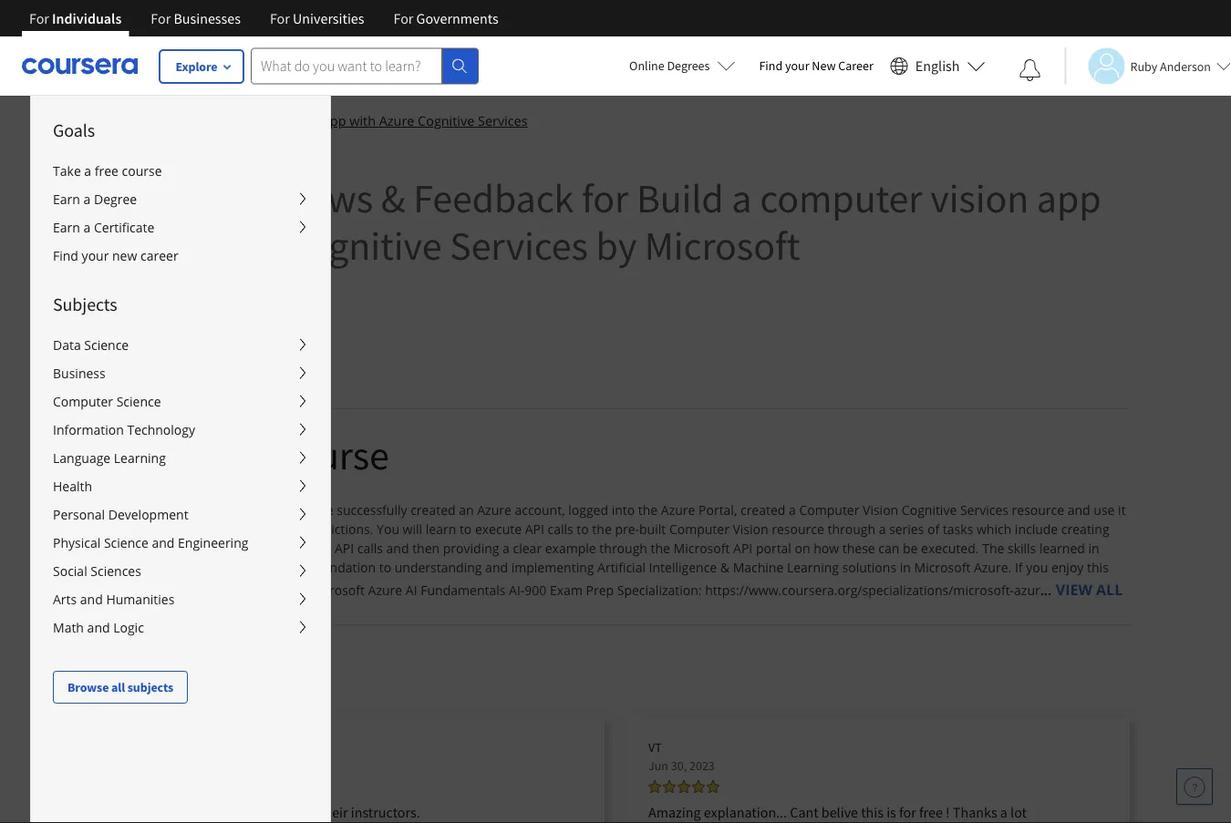 Task type: describe. For each thing, give the bounding box(es) containing it.
2023
[[689, 758, 715, 774]]

1 vertical spatial vision
[[733, 521, 768, 538]]

0 horizontal spatial vision
[[284, 112, 319, 129]]

specialization:
[[617, 582, 702, 599]]

top reviews
[[101, 646, 299, 696]]

the down built
[[651, 540, 670, 557]]

successfully
[[337, 502, 407, 519]]

for inside learner reviews & feedback for build a computer vision app with azure cognitive services by microsoft
[[582, 172, 629, 223]]

the down realize
[[287, 559, 307, 576]]

subjects
[[127, 679, 173, 696]]

2 horizontal spatial filled star image
[[692, 781, 705, 793]]

0 vertical spatial of
[[168, 502, 180, 519]]

pre-
[[615, 521, 639, 538]]

computer inside learner reviews & feedback for build a computer vision app with azure cognitive services by microsoft
[[760, 172, 922, 223]]

generate
[[247, 521, 300, 538]]

0 horizontal spatial will
[[215, 559, 235, 576]]

your for new
[[82, 247, 109, 264]]

the
[[982, 540, 1004, 557]]

find for find your new career
[[53, 247, 78, 264]]

a inside dropdown button
[[83, 219, 91, 236]]

microsoft inside learner reviews & feedback for build a computer vision app with azure cognitive services by microsoft
[[645, 220, 800, 270]]

for for individuals
[[29, 9, 49, 27]]

banner navigation
[[15, 0, 513, 36]]

browse all subjects
[[67, 679, 173, 696]]

appreciate
[[169, 803, 234, 822]]

the down logged
[[592, 521, 612, 538]]

1 horizontal spatial will
[[282, 502, 302, 519]]

new
[[812, 57, 836, 74]]

coursera
[[237, 803, 290, 822]]

math
[[53, 619, 84, 637]]

api down account,
[[525, 521, 544, 538]]

1 horizontal spatial calls
[[357, 540, 383, 557]]

on
[[795, 540, 810, 557]]

artificial
[[597, 559, 646, 576]]

a inside learner reviews & feedback for build a computer vision app with azure cognitive services by microsoft
[[732, 172, 752, 223]]

your for new
[[785, 57, 809, 74]]

view all button
[[1055, 577, 1124, 603]]

cognitive inside by the end of this project, you will have successfully created an azure account, logged into the azure portal, created a computer vision cognitive services resource and use it by executing api calls to generate predictions.  you will learn to execute api calls to the pre-built computer vision resource through a series of tasks which include creating the appropriate resource to realize the api calls and then providing a clear example through the microsoft api portal on how these can be executed.   the skills learned in this guided project will provide the foundation to understanding and implementing artificial intelligence & machine learning solutions in microsoft azure.  if you enjoy this project, we recommend taking the microsoft azure ai fundamentals ai-900 exam prep specialization: https://www.coursera.org/specializations/microsoft-azur ... view all
[[902, 502, 957, 519]]

azure up "execute"
[[477, 502, 511, 519]]

this left is
[[861, 803, 884, 822]]

creating
[[1061, 521, 1109, 538]]

by inside by the end of this project, you will have successfully created an azure account, logged into the azure portal, created a computer vision cognitive services resource and use it by executing api calls to generate predictions.  you will learn to execute api calls to the pre-built computer vision resource through a series of tasks which include creating the appropriate resource to realize the api calls and then providing a clear example through the microsoft api portal on how these can be executed.   the skills learned in this guided project will provide the foundation to understanding and implementing artificial intelligence & machine learning solutions in microsoft azure.  if you enjoy this project, we recommend taking the microsoft azure ai fundamentals ai-900 exam prep specialization: https://www.coursera.org/specializations/microsoft-azur ... view all
[[101, 521, 115, 538]]

about the course
[[101, 430, 389, 480]]

0 horizontal spatial in
[[900, 559, 911, 576]]

free inside 'explore menu' element
[[95, 162, 119, 180]]

solutions
[[842, 559, 897, 576]]

information technology button
[[31, 416, 330, 444]]

learner reviews & feedback for build a computer vision app with azure cognitive services by microsoft
[[101, 172, 1101, 270]]

be
[[903, 540, 918, 557]]

vt
[[648, 740, 662, 756]]

feedback
[[413, 172, 574, 223]]

show notifications image
[[1019, 59, 1041, 81]]

certificate
[[94, 219, 154, 236]]

earn a certificate
[[53, 219, 154, 236]]

providing
[[443, 540, 499, 557]]

azure left ai
[[368, 582, 402, 599]]

data science
[[53, 337, 129, 354]]

the right taking
[[286, 582, 305, 599]]

reviews
[[237, 172, 373, 223]]

top
[[101, 646, 164, 696]]

900
[[525, 582, 547, 599]]

find your new career link
[[31, 242, 330, 270]]

ruby anderson button
[[1065, 48, 1231, 84]]

to left generate
[[231, 521, 244, 538]]

1 horizontal spatial in
[[1088, 540, 1099, 557]]

azur
[[1014, 582, 1040, 599]]

a inside popup button
[[83, 191, 91, 208]]

help center image
[[1184, 776, 1206, 798]]

this up view all button
[[1087, 559, 1109, 576]]

arts and humanities button
[[31, 585, 330, 614]]

0 horizontal spatial filled star image
[[101, 366, 114, 378]]

science for data
[[84, 337, 129, 354]]

2 created from the left
[[740, 502, 786, 519]]

earn a degree
[[53, 191, 137, 208]]

2 vertical spatial resource
[[198, 540, 251, 557]]

learning inside language learning dropdown button
[[114, 450, 166, 467]]

social sciences button
[[31, 557, 330, 585]]

all
[[111, 679, 125, 696]]

for for governments
[[393, 9, 413, 27]]

explore button
[[160, 50, 243, 83]]

api up "appropriate" on the left
[[180, 521, 199, 538]]

for for businesses
[[151, 9, 171, 27]]

execute
[[475, 521, 522, 538]]

coursera image
[[22, 51, 138, 80]]

career
[[140, 247, 178, 264]]

and inside dropdown button
[[87, 619, 110, 637]]

personal
[[53, 506, 105, 523]]

and left their
[[293, 803, 316, 822]]

series
[[889, 521, 924, 538]]

how
[[814, 540, 839, 557]]

1 created from the left
[[411, 502, 456, 519]]

1 vertical spatial through
[[599, 540, 647, 557]]

recommend
[[170, 582, 243, 599]]

1 horizontal spatial filled star image
[[663, 781, 676, 793]]

business button
[[31, 359, 330, 388]]

built
[[639, 521, 666, 538]]

new
[[112, 247, 137, 264]]

all
[[1096, 580, 1123, 600]]

understanding
[[395, 559, 482, 576]]

thanks
[[953, 803, 997, 822]]

online degrees
[[629, 57, 710, 74]]

amazing
[[648, 803, 701, 822]]

career
[[838, 57, 873, 74]]

science for physical
[[104, 534, 148, 552]]

azure inside learner reviews & feedback for build a computer vision app with azure cognitive services by microsoft
[[183, 220, 276, 270]]

view
[[1056, 580, 1092, 600]]

governments
[[416, 9, 498, 27]]

which
[[977, 521, 1012, 538]]

is
[[887, 803, 896, 822]]

learned
[[1040, 540, 1085, 557]]

browse all subjects button
[[53, 671, 188, 704]]

1 horizontal spatial with
[[349, 112, 376, 129]]

taking
[[246, 582, 282, 599]]

group containing goals
[[30, 95, 1186, 823]]

information technology
[[53, 421, 195, 439]]

1 vertical spatial free
[[919, 803, 943, 822]]

personal development
[[53, 506, 188, 523]]

ruby anderson
[[1130, 58, 1211, 74]]

ai
[[406, 582, 417, 599]]

businesses
[[174, 9, 241, 27]]

language learning button
[[31, 444, 330, 472]]

belive
[[822, 803, 858, 822]]

then
[[412, 540, 440, 557]]

by the end of this project, you will have successfully created an azure account, logged into the azure portal, created a computer vision cognitive services resource and use it by executing api calls to generate predictions.  you will learn to execute api calls to the pre-built computer vision resource through a series of tasks which include creating the appropriate resource to realize the api calls and then providing a clear example through the microsoft api portal on how these can be executed.   the skills learned in this guided project will provide the foundation to understanding and implementing artificial intelligence & machine learning solutions in microsoft azure.  if you enjoy this project, we recommend taking the microsoft azure ai fundamentals ai-900 exam prep specialization: https://www.coursera.org/specializations/microsoft-azur ... view all
[[101, 502, 1126, 600]]

0 horizontal spatial project,
[[101, 582, 146, 599]]

0 vertical spatial you
[[257, 502, 279, 519]]

2 filled star image from the left
[[678, 781, 690, 793]]

by
[[101, 502, 116, 519]]

implementing
[[511, 559, 594, 576]]



Task type: locate. For each thing, give the bounding box(es) containing it.
menu item
[[329, 95, 1186, 823]]

you up generate
[[257, 502, 279, 519]]

1 vertical spatial build
[[636, 172, 724, 223]]

free up degree
[[95, 162, 119, 180]]

skills
[[1008, 540, 1036, 557]]

jun
[[648, 758, 668, 774]]

science inside the data science "dropdown button"
[[84, 337, 129, 354]]

for left governments
[[393, 9, 413, 27]]

health button
[[31, 472, 330, 501]]

earn down 'take' at the left top
[[53, 191, 80, 208]]

course
[[122, 162, 162, 180]]

will down the engineering
[[215, 559, 235, 576]]

earn inside popup button
[[53, 191, 80, 208]]

0 vertical spatial services
[[478, 112, 528, 129]]

through up 'artificial'
[[599, 540, 647, 557]]

goals
[[53, 119, 95, 142]]

earn down 'earn a degree'
[[53, 219, 80, 236]]

0 horizontal spatial created
[[411, 502, 456, 519]]

to down logged
[[577, 521, 589, 538]]

by inside learner reviews & feedback for build a computer vision app with azure cognitive services by microsoft
[[596, 220, 637, 270]]

free left !
[[919, 803, 943, 822]]

earn inside dropdown button
[[53, 219, 80, 236]]

1 horizontal spatial by
[[596, 220, 637, 270]]

& inside by the end of this project, you will have successfully created an azure account, logged into the azure portal, created a computer vision cognitive services resource and use it by executing api calls to generate predictions.  you will learn to execute api calls to the pre-built computer vision resource through a series of tasks which include creating the appropriate resource to realize the api calls and then providing a clear example through the microsoft api portal on how these can be executed.   the skills learned in this guided project will provide the foundation to understanding and implementing artificial intelligence & machine learning solutions in microsoft azure.  if you enjoy this project, we recommend taking the microsoft azure ai fundamentals ai-900 exam prep specialization: https://www.coursera.org/specializations/microsoft-azur ... view all
[[720, 559, 730, 576]]

0 horizontal spatial through
[[599, 540, 647, 557]]

1 vertical spatial app
[[1037, 172, 1101, 223]]

find your new career
[[53, 247, 178, 264]]

azure.
[[974, 559, 1012, 576]]

1 vertical spatial with
[[101, 220, 175, 270]]

& left machine
[[720, 559, 730, 576]]

1 horizontal spatial you
[[1026, 559, 1048, 576]]

ai-
[[509, 582, 525, 599]]

What do you want to learn? text field
[[251, 48, 442, 84]]

project, down sciences
[[101, 582, 146, 599]]

1 vertical spatial learning
[[787, 559, 839, 576]]

explore
[[176, 58, 218, 75]]

1 vertical spatial in
[[900, 559, 911, 576]]

through
[[828, 521, 875, 538], [599, 540, 647, 557]]

and right "arts"
[[80, 591, 103, 608]]

1 vertical spatial computer
[[760, 172, 922, 223]]

computer down portal,
[[669, 521, 729, 538]]

1 horizontal spatial vision
[[863, 502, 898, 519]]

4 for from the left
[[393, 9, 413, 27]]

about
[[101, 430, 202, 480]]

1 horizontal spatial computer
[[760, 172, 922, 223]]

to
[[159, 112, 172, 129], [231, 521, 244, 538], [460, 521, 472, 538], [577, 521, 589, 538], [254, 540, 266, 557], [379, 559, 391, 576]]

resource up 'project'
[[198, 540, 251, 557]]

really i appreciate coursera and their instructors.
[[123, 803, 420, 822]]

find inside 'explore menu' element
[[53, 247, 78, 264]]

of
[[168, 502, 180, 519], [927, 521, 940, 538]]

degrees
[[667, 57, 710, 74]]

science inside physical science and engineering popup button
[[104, 534, 148, 552]]

app
[[323, 112, 346, 129], [1037, 172, 1101, 223]]

the up sciences
[[101, 540, 121, 557]]

1 vertical spatial project,
[[101, 582, 146, 599]]

1 vertical spatial earn
[[53, 219, 80, 236]]

1 for from the left
[[29, 9, 49, 27]]

with
[[349, 112, 376, 129], [101, 220, 175, 270]]

an
[[459, 502, 474, 519]]

1 horizontal spatial through
[[828, 521, 875, 538]]

instructors.
[[351, 803, 420, 822]]

machine
[[733, 559, 784, 576]]

science up "business"
[[84, 337, 129, 354]]

0 vertical spatial vision
[[863, 502, 898, 519]]

0 horizontal spatial by
[[101, 521, 115, 538]]

realize
[[269, 540, 308, 557]]

0 vertical spatial computer
[[220, 112, 280, 129]]

enjoy
[[1051, 559, 1084, 576]]

science inside computer science popup button
[[116, 393, 161, 410]]

fundamentals
[[421, 582, 506, 599]]

0 vertical spatial will
[[282, 502, 302, 519]]

2 for from the left
[[151, 9, 171, 27]]

0 horizontal spatial vision
[[733, 521, 768, 538]]

filled star image down the jun
[[648, 781, 661, 793]]

1 horizontal spatial of
[[927, 521, 940, 538]]

filled star image down 2023
[[692, 781, 705, 793]]

english button
[[883, 36, 993, 96]]

1 filled star image from the left
[[648, 781, 661, 793]]

0 vertical spatial project,
[[209, 502, 253, 519]]

1 vertical spatial services
[[450, 220, 588, 270]]

cant
[[790, 803, 819, 822]]

0 horizontal spatial with
[[101, 220, 175, 270]]

api up foundation
[[335, 540, 354, 557]]

azure down "what do you want to learn?" text field
[[379, 112, 414, 129]]

0 horizontal spatial computer
[[53, 393, 113, 410]]

1 vertical spatial resource
[[772, 521, 824, 538]]

reviews
[[172, 646, 299, 696]]

vision up portal
[[733, 521, 768, 538]]

filled star image
[[101, 366, 114, 378], [663, 781, 676, 793], [692, 781, 705, 793]]

0 horizontal spatial you
[[257, 502, 279, 519]]

and inside popup button
[[80, 591, 103, 608]]

resource up include
[[1012, 502, 1064, 519]]

end
[[142, 502, 165, 519]]

1 horizontal spatial project,
[[209, 502, 253, 519]]

exam
[[550, 582, 583, 599]]

filled star image
[[648, 781, 661, 793], [678, 781, 690, 793], [707, 781, 720, 793]]

1 vertical spatial vision
[[930, 172, 1029, 223]]

microsoft
[[645, 220, 800, 270], [674, 540, 730, 557], [914, 559, 971, 576], [308, 582, 365, 599]]

filled star image down 30,
[[678, 781, 690, 793]]

build
[[175, 112, 206, 129], [636, 172, 724, 223]]

science for computer
[[116, 393, 161, 410]]

0 horizontal spatial filled star image
[[648, 781, 661, 793]]

1 horizontal spatial free
[[919, 803, 943, 822]]

physical science and engineering button
[[31, 529, 330, 557]]

universities
[[293, 9, 364, 27]]

the
[[210, 430, 265, 480], [119, 502, 139, 519], [638, 502, 658, 519], [592, 521, 612, 538], [101, 540, 121, 557], [312, 540, 331, 557], [651, 540, 670, 557], [287, 559, 307, 576], [286, 582, 305, 599]]

computer down "business"
[[53, 393, 113, 410]]

0 vertical spatial app
[[323, 112, 346, 129]]

& inside learner reviews & feedback for build a computer vision app with azure cognitive services by microsoft
[[381, 172, 405, 223]]

project, up the engineering
[[209, 502, 253, 519]]

!
[[946, 803, 950, 822]]

take a free course link
[[31, 157, 330, 185]]

in down creating
[[1088, 540, 1099, 557]]

1 horizontal spatial filled star image
[[678, 781, 690, 793]]

this down health dropdown button
[[184, 502, 205, 519]]

computer up how
[[799, 502, 859, 519]]

to down you
[[379, 559, 391, 576]]

3 filled star image from the left
[[707, 781, 720, 793]]

you
[[257, 502, 279, 519], [1026, 559, 1048, 576]]

computer inside back to build a computer vision app with azure cognitive services link
[[220, 112, 280, 129]]

earn for earn a certificate
[[53, 219, 80, 236]]

to up provide
[[254, 540, 266, 557]]

1 horizontal spatial computer
[[669, 521, 729, 538]]

in down be at the right
[[900, 559, 911, 576]]

find your new career link
[[750, 55, 883, 78]]

1 vertical spatial of
[[927, 521, 940, 538]]

for right is
[[899, 803, 916, 822]]

in
[[1088, 540, 1099, 557], [900, 559, 911, 576]]

1 horizontal spatial find
[[759, 57, 783, 74]]

portal
[[756, 540, 791, 557]]

learn
[[426, 521, 456, 538]]

0 horizontal spatial build
[[175, 112, 206, 129]]

for for universities
[[270, 9, 290, 27]]

it
[[1118, 502, 1126, 519]]

business
[[53, 365, 106, 382]]

0 horizontal spatial free
[[95, 162, 119, 180]]

into
[[612, 502, 635, 519]]

to right back
[[159, 112, 172, 129]]

social
[[53, 563, 87, 580]]

1 vertical spatial computer
[[799, 502, 859, 519]]

1 vertical spatial find
[[53, 247, 78, 264]]

technology
[[127, 421, 195, 439]]

browse
[[67, 679, 109, 696]]

1 vertical spatial you
[[1026, 559, 1048, 576]]

for left universities
[[270, 9, 290, 27]]

filled star image down 2023
[[707, 781, 720, 793]]

0 horizontal spatial resource
[[198, 540, 251, 557]]

the up built
[[638, 502, 658, 519]]

earn for earn a degree
[[53, 191, 80, 208]]

1 vertical spatial by
[[101, 521, 115, 538]]

created up portal
[[740, 502, 786, 519]]

clear
[[513, 540, 542, 557]]

1 vertical spatial will
[[403, 521, 422, 538]]

find for find your new career
[[759, 57, 783, 74]]

& right reviews
[[381, 172, 405, 223]]

0 vertical spatial for
[[582, 172, 629, 223]]

subjects
[[53, 293, 117, 316]]

and down providing
[[485, 559, 508, 576]]

learning
[[114, 450, 166, 467], [787, 559, 839, 576]]

created
[[411, 502, 456, 519], [740, 502, 786, 519]]

for universities
[[270, 9, 364, 27]]

2 vertical spatial services
[[960, 502, 1009, 519]]

0 horizontal spatial computer
[[220, 112, 280, 129]]

azure down earn a degree popup button
[[183, 220, 276, 270]]

0 horizontal spatial find
[[53, 247, 78, 264]]

portal,
[[699, 502, 737, 519]]

0 vertical spatial computer
[[53, 393, 113, 410]]

the right by
[[119, 502, 139, 519]]

1 horizontal spatial &
[[720, 559, 730, 576]]

the down predictions.
[[312, 540, 331, 557]]

computer inside popup button
[[53, 393, 113, 410]]

learning down on
[[787, 559, 839, 576]]

you right if
[[1026, 559, 1048, 576]]

0 vertical spatial learning
[[114, 450, 166, 467]]

find down earn a certificate at the top left
[[53, 247, 78, 264]]

math and logic button
[[31, 614, 330, 642]]

2 vertical spatial cognitive
[[902, 502, 957, 519]]

build inside learner reviews & feedback for build a computer vision app with azure cognitive services by microsoft
[[636, 172, 724, 223]]

cognitive inside learner reviews & feedback for build a computer vision app with azure cognitive services by microsoft
[[284, 220, 442, 270]]

0 horizontal spatial calls
[[202, 521, 228, 538]]

app inside learner reviews & feedback for build a computer vision app with azure cognitive services by microsoft
[[1037, 172, 1101, 223]]

1 horizontal spatial vision
[[930, 172, 1029, 223]]

really
[[123, 803, 160, 822]]

course
[[273, 430, 389, 480]]

we
[[149, 582, 166, 599]]

will up generate
[[282, 502, 302, 519]]

use
[[1094, 502, 1115, 519]]

1 horizontal spatial created
[[740, 502, 786, 519]]

0 horizontal spatial of
[[168, 502, 180, 519]]

for left individuals
[[29, 9, 49, 27]]

api up machine
[[733, 540, 753, 557]]

filled star image down 30,
[[663, 781, 676, 793]]

to down an
[[460, 521, 472, 538]]

project,
[[209, 502, 253, 519], [101, 582, 146, 599]]

1 horizontal spatial your
[[785, 57, 809, 74]]

science up the information technology
[[116, 393, 161, 410]]

learning down the information technology
[[114, 450, 166, 467]]

0 vertical spatial science
[[84, 337, 129, 354]]

example
[[545, 540, 596, 557]]

0 horizontal spatial &
[[381, 172, 405, 223]]

0 vertical spatial cognitive
[[418, 112, 474, 129]]

a
[[210, 112, 217, 129], [84, 162, 91, 180], [732, 172, 752, 223], [83, 191, 91, 208], [83, 219, 91, 236], [789, 502, 796, 519], [879, 521, 886, 538], [503, 540, 510, 557], [1000, 803, 1008, 822]]

for businesses
[[151, 9, 241, 27]]

0 vertical spatial free
[[95, 162, 119, 180]]

1 horizontal spatial learning
[[787, 559, 839, 576]]

and
[[1068, 502, 1090, 519], [152, 534, 175, 552], [386, 540, 409, 557], [485, 559, 508, 576], [80, 591, 103, 608], [87, 619, 110, 637], [293, 803, 316, 822]]

0 horizontal spatial your
[[82, 247, 109, 264]]

2 horizontal spatial calls
[[548, 521, 573, 538]]

health
[[53, 478, 92, 495]]

created up learn
[[411, 502, 456, 519]]

2 horizontal spatial computer
[[799, 502, 859, 519]]

vision up series at the bottom right
[[863, 502, 898, 519]]

through up these
[[828, 521, 875, 538]]

0 vertical spatial in
[[1088, 540, 1099, 557]]

this up 'arts and humanities'
[[101, 559, 123, 576]]

1 earn from the top
[[53, 191, 80, 208]]

ruby
[[1130, 58, 1158, 74]]

for down back to build a computer vision app with azure cognitive services link
[[582, 172, 629, 223]]

0 vertical spatial build
[[175, 112, 206, 129]]

3 for from the left
[[270, 9, 290, 27]]

0 vertical spatial through
[[828, 521, 875, 538]]

0 vertical spatial your
[[785, 57, 809, 74]]

science down personal development
[[104, 534, 148, 552]]

services inside learner reviews & feedback for build a computer vision app with azure cognitive services by microsoft
[[450, 220, 588, 270]]

learning inside by the end of this project, you will have successfully created an azure account, logged into the azure portal, created a computer vision cognitive services resource and use it by executing api calls to generate predictions.  you will learn to execute api calls to the pre-built computer vision resource through a series of tasks which include creating the appropriate resource to realize the api calls and then providing a clear example through the microsoft api portal on how these can be executed.   the skills learned in this guided project will provide the foundation to understanding and implementing artificial intelligence & machine learning solutions in microsoft azure.  if you enjoy this project, we recommend taking the microsoft azure ai fundamentals ai-900 exam prep specialization: https://www.coursera.org/specializations/microsoft-azur ... view all
[[787, 559, 839, 576]]

find left new
[[759, 57, 783, 74]]

2 vertical spatial computer
[[669, 521, 729, 538]]

explore menu element
[[31, 96, 330, 704]]

None search field
[[251, 48, 479, 84]]

azure up built
[[661, 502, 695, 519]]

logic
[[113, 619, 144, 637]]

will up then
[[403, 521, 422, 538]]

0 vertical spatial vision
[[284, 112, 319, 129]]

1 vertical spatial for
[[899, 803, 916, 822]]

logged
[[568, 502, 608, 519]]

1 horizontal spatial for
[[899, 803, 916, 822]]

and inside popup button
[[152, 534, 175, 552]]

the down computer science popup button in the left of the page
[[210, 430, 265, 480]]

of right end
[[168, 502, 180, 519]]

0 vertical spatial earn
[[53, 191, 80, 208]]

with inside learner reviews & feedback for build a computer vision app with azure cognitive services by microsoft
[[101, 220, 175, 270]]

and up guided
[[152, 534, 175, 552]]

0 horizontal spatial for
[[582, 172, 629, 223]]

and up creating
[[1068, 502, 1090, 519]]

calls down you
[[357, 540, 383, 557]]

2 horizontal spatial filled star image
[[707, 781, 720, 793]]

services inside by the end of this project, you will have successfully created an azure account, logged into the azure portal, created a computer vision cognitive services resource and use it by executing api calls to generate predictions.  you will learn to execute api calls to the pre-built computer vision resource through a series of tasks which include creating the appropriate resource to realize the api calls and then providing a clear example through the microsoft api portal on how these can be executed.   the skills learned in this guided project will provide the foundation to understanding and implementing artificial intelligence & machine learning solutions in microsoft azure.  if you enjoy this project, we recommend taking the microsoft azure ai fundamentals ai-900 exam prep specialization: https://www.coursera.org/specializations/microsoft-azur ... view all
[[960, 502, 1009, 519]]

group
[[30, 95, 1186, 823]]

https://www.coursera.org/specializations/microsoft-
[[705, 582, 1014, 599]]

resource up on
[[772, 521, 824, 538]]

physical
[[53, 534, 101, 552]]

of left tasks
[[927, 521, 940, 538]]

computer science
[[53, 393, 161, 410]]

and down you
[[386, 540, 409, 557]]

0 vertical spatial resource
[[1012, 502, 1064, 519]]

amazing explanation... cant belive this is for free ! thanks a lot
[[648, 803, 1027, 822]]

filled star image up computer science
[[101, 366, 114, 378]]

0 horizontal spatial learning
[[114, 450, 166, 467]]

0 vertical spatial &
[[381, 172, 405, 223]]

back to build a computer vision app with azure cognitive services
[[127, 112, 528, 129]]

0 horizontal spatial app
[[323, 112, 346, 129]]

2 earn from the top
[[53, 219, 80, 236]]

intelligence
[[649, 559, 717, 576]]

will
[[282, 502, 302, 519], [403, 521, 422, 538], [215, 559, 235, 576]]

2 vertical spatial will
[[215, 559, 235, 576]]

1 horizontal spatial build
[[636, 172, 724, 223]]

project
[[170, 559, 212, 576]]

vision inside learner reviews & feedback for build a computer vision app with azure cognitive services by microsoft
[[930, 172, 1029, 223]]

and left logic
[[87, 619, 110, 637]]

calls up the example
[[548, 521, 573, 538]]

2 horizontal spatial resource
[[1012, 502, 1064, 519]]

development
[[108, 506, 188, 523]]

0 vertical spatial with
[[349, 112, 376, 129]]

your inside 'explore menu' element
[[82, 247, 109, 264]]

calls up 'project'
[[202, 521, 228, 538]]

for left businesses
[[151, 9, 171, 27]]



Task type: vqa. For each thing, say whether or not it's contained in the screenshot.
Guided Project for Adobe
no



